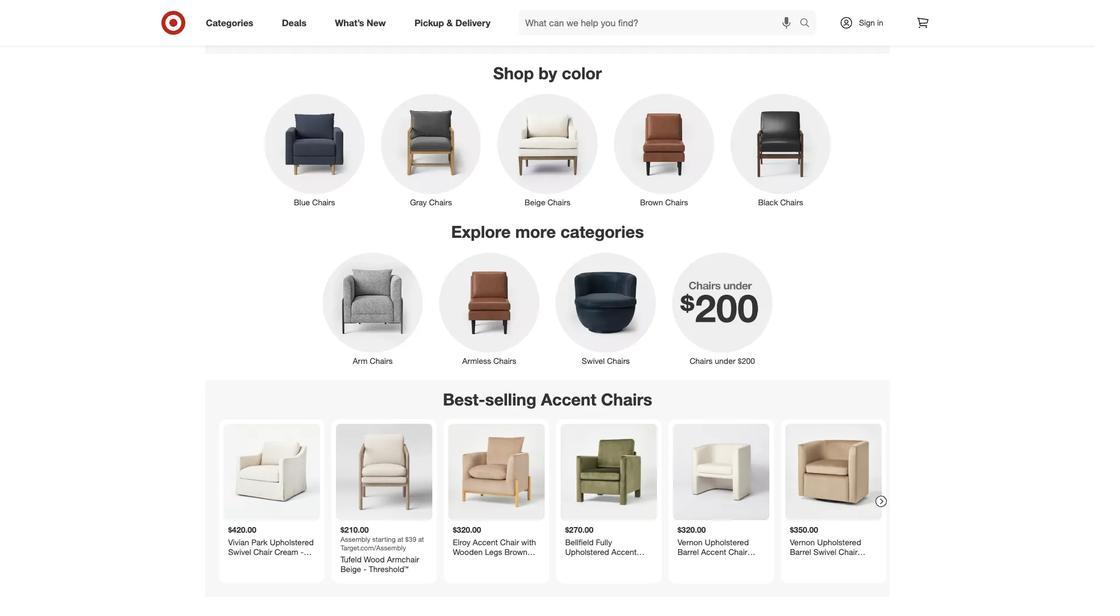 Task type: locate. For each thing, give the bounding box(es) containing it.
1 horizontal spatial for
[[589, 27, 599, 37]]

$350.00 link
[[786, 424, 882, 579]]

1 horizontal spatial and
[[512, 27, 525, 37]]

and inside the if you're looking to enjoy some quiet time at the end of a long day, a chair & ottoman set is perfect for you. find comfortable and easygoing styles for your space.
[[512, 27, 525, 37]]

0 vertical spatial explore
[[686, 15, 713, 25]]

at left the
[[597, 4, 604, 14]]

you.
[[615, 15, 630, 25]]

2 your from the left
[[689, 27, 705, 37]]

2 horizontal spatial in
[[877, 18, 884, 28]]

0 horizontal spatial $320.00 link
[[448, 424, 545, 579]]

$320.00
[[453, 525, 481, 535], [678, 525, 706, 535]]

chairs inside "link"
[[494, 356, 516, 366]]

0 horizontal spatial $320.00
[[453, 525, 481, 535]]

categories
[[561, 222, 644, 242]]

decor
[[707, 27, 728, 37]]

& right chair
[[515, 15, 520, 25]]

your down you.
[[601, 27, 616, 37]]

armless chairs link
[[431, 250, 548, 367]]

2 horizontal spatial &
[[515, 15, 520, 25]]

for down its
[[343, 15, 353, 25]]

1 horizontal spatial of
[[803, 15, 810, 25]]

your left decor
[[689, 27, 705, 37]]

0 vertical spatial beige
[[525, 197, 545, 207]]

chairs left under
[[690, 356, 713, 366]]

& left 'long'
[[447, 17, 453, 28]]

assembly
[[341, 535, 371, 543]]

your
[[601, 27, 616, 37], [689, 27, 705, 37]]

$200
[[738, 356, 755, 366]]

0 horizontal spatial style
[[271, 27, 288, 37]]

gray chairs link
[[373, 92, 489, 208]]

search
[[795, 18, 822, 29]]

best-selling accent chairs
[[443, 390, 652, 410]]

selling
[[485, 390, 537, 410]]

new
[[367, 17, 386, 28]]

0 horizontal spatial &
[[406, 15, 411, 25]]

bellfield fully upholstered accent chair olive green velvet (fa) - threshold™ designed with studio mcgee image
[[561, 424, 657, 520]]

blue chairs
[[294, 197, 335, 207]]

& inside the if you're looking to enjoy some quiet time at the end of a long day, a chair & ottoman set is perfect for you. find comfortable and easygoing styles for your space.
[[515, 15, 520, 25]]

variety
[[777, 15, 801, 25]]

beige
[[525, 197, 545, 207], [341, 564, 361, 574]]

and inside the classic wingback chair, with its signature winged sides and tall back, works well for both, modern & traditional-style seating.
[[254, 15, 267, 25]]

black chairs
[[758, 197, 803, 207]]

of right end
[[636, 4, 642, 14]]

0 horizontal spatial explore
[[451, 222, 511, 242]]

beige left -
[[341, 564, 361, 574]]

sign in
[[859, 18, 884, 28]]

to
[[507, 4, 514, 14], [842, 15, 849, 25]]

explore
[[686, 15, 713, 25], [451, 222, 511, 242]]

if you're looking to enjoy some quiet time at the end of a long day, a chair & ottoman set is perfect for you. find comfortable and easygoing styles for your space. link
[[440, 0, 656, 45]]

1 vertical spatial of
[[803, 15, 810, 25]]

chairs right black
[[780, 197, 803, 207]]

of
[[636, 4, 642, 14], [803, 15, 810, 25]]

beige up more
[[525, 197, 545, 207]]

1 horizontal spatial tufted
[[795, 4, 816, 14]]

target.com/assembly
[[341, 543, 406, 552]]

ottoman
[[523, 15, 552, 25]]

at inside the if you're looking to enjoy some quiet time at the end of a long day, a chair & ottoman set is perfect for you. find comfortable and easygoing styles for your space.
[[597, 4, 604, 14]]

lounge
[[665, 4, 692, 14]]

1 $320.00 link from the left
[[448, 424, 545, 579]]

2 horizontal spatial at
[[597, 4, 604, 14]]

and down chair
[[512, 27, 525, 37]]

2 with from the left
[[771, 4, 786, 14]]

1 $320.00 from the left
[[453, 525, 481, 535]]

0 horizontal spatial with
[[332, 4, 347, 14]]

armless
[[462, 356, 491, 366]]

style
[[753, 4, 769, 14], [271, 27, 288, 37]]

with up variety
[[771, 4, 786, 14]]

vernon upholstered barrel accent chair natural linen - threshold™ designed with studio mcgee image
[[673, 424, 770, 520]]

seating.
[[290, 27, 318, 37]]

search button
[[795, 10, 822, 38]]

style inside lounge in sophisticated style with a tufted accent chair. explore tufted chairs in a variety of designs to match your decor style.
[[753, 4, 769, 14]]

chairs for gray chairs
[[429, 197, 452, 207]]

at
[[597, 4, 604, 14], [398, 535, 403, 543], [418, 535, 424, 543]]

2 $320.00 from the left
[[678, 525, 706, 535]]

$320.00 for elroy accent chair with wooden legs brown velvet - threshold™ designed with studio mcgee image
[[453, 525, 481, 535]]

threshold™
[[369, 564, 409, 574]]

1 horizontal spatial $320.00
[[678, 525, 706, 535]]

0 vertical spatial style
[[753, 4, 769, 14]]

swivel
[[582, 356, 605, 366]]

1 your from the left
[[601, 27, 616, 37]]

0 horizontal spatial of
[[636, 4, 642, 14]]

style up chairs at the right top
[[753, 4, 769, 14]]

arm chairs
[[353, 356, 393, 366]]

time
[[579, 4, 595, 14]]

1 horizontal spatial style
[[753, 4, 769, 14]]

0 horizontal spatial to
[[507, 4, 514, 14]]

style down tall
[[271, 27, 288, 37]]

chairs up explore more categories
[[548, 197, 571, 207]]

0 vertical spatial of
[[636, 4, 642, 14]]

0 vertical spatial and
[[254, 15, 267, 25]]

in inside sign in link
[[877, 18, 884, 28]]

lounge in sophisticated style with a tufted accent chair. explore tufted chairs in a variety of designs to match your decor style.
[[665, 4, 849, 37]]

chairs under $200 link
[[664, 250, 781, 367]]

to up chair
[[507, 4, 514, 14]]

chairs right swivel
[[607, 356, 630, 366]]

at left $39 on the bottom of page
[[398, 535, 403, 543]]

0 horizontal spatial beige
[[341, 564, 361, 574]]

1 horizontal spatial to
[[842, 15, 849, 25]]

brown chairs link
[[606, 92, 723, 208]]

0 horizontal spatial and
[[254, 15, 267, 25]]

1 horizontal spatial &
[[447, 17, 453, 28]]

deals
[[282, 17, 307, 28]]

tufted down sophisticated
[[715, 15, 736, 25]]

1 horizontal spatial explore
[[686, 15, 713, 25]]

wingback
[[275, 4, 309, 14]]

modern
[[375, 15, 403, 25]]

$39
[[405, 535, 416, 543]]

chairs inside carousel region
[[601, 390, 652, 410]]

explore left more
[[451, 222, 511, 242]]

chairs right arm
[[370, 356, 393, 366]]

chairs right armless
[[494, 356, 516, 366]]

for down perfect
[[589, 27, 599, 37]]

a left variety
[[771, 15, 775, 25]]

with inside the classic wingback chair, with its signature winged sides and tall back, works well for both, modern & traditional-style seating.
[[332, 4, 347, 14]]

in
[[694, 4, 700, 14], [762, 15, 768, 25], [877, 18, 884, 28]]

chairs right blue
[[312, 197, 335, 207]]

beige chairs link
[[489, 92, 606, 208]]

0 horizontal spatial for
[[343, 15, 353, 25]]

comfortable
[[466, 27, 510, 37]]

chairs for black chairs
[[780, 197, 803, 207]]

chairs down swivel chairs
[[601, 390, 652, 410]]

swivel chairs link
[[548, 250, 664, 367]]

& down winged on the left top of the page
[[406, 15, 411, 25]]

0 vertical spatial to
[[507, 4, 514, 14]]

0 horizontal spatial tufted
[[715, 15, 736, 25]]

gray
[[410, 197, 427, 207]]

with up well
[[332, 4, 347, 14]]

a up variety
[[788, 4, 793, 14]]

&
[[406, 15, 411, 25], [515, 15, 520, 25], [447, 17, 453, 28]]

for down the
[[604, 15, 613, 25]]

1 vertical spatial beige
[[341, 564, 361, 574]]

with inside lounge in sophisticated style with a tufted accent chair. explore tufted chairs in a variety of designs to match your decor style.
[[771, 4, 786, 14]]

1 horizontal spatial $320.00 link
[[673, 424, 770, 579]]

set
[[555, 15, 565, 25]]

at right $39 on the bottom of page
[[418, 535, 424, 543]]

explore more categories
[[451, 222, 644, 242]]

1 vertical spatial style
[[271, 27, 288, 37]]

brown chairs
[[640, 197, 688, 207]]

designs
[[812, 15, 840, 25]]

chairs right brown
[[665, 197, 688, 207]]

its
[[349, 4, 358, 14]]

chairs for swivel chairs
[[607, 356, 630, 366]]

explore up decor
[[686, 15, 713, 25]]

if
[[449, 4, 453, 14]]

tufted
[[795, 4, 816, 14], [715, 15, 736, 25]]

0 horizontal spatial in
[[694, 4, 700, 14]]

& inside the classic wingback chair, with its signature winged sides and tall back, works well for both, modern & traditional-style seating.
[[406, 15, 411, 25]]

of right variety
[[803, 15, 810, 25]]

you're
[[455, 4, 476, 14]]

in right chairs at the right top
[[762, 15, 768, 25]]

tufted up search
[[795, 4, 816, 14]]

$320.00 link
[[448, 424, 545, 579], [673, 424, 770, 579]]

0 horizontal spatial your
[[601, 27, 616, 37]]

chairs for blue chairs
[[312, 197, 335, 207]]

1 vertical spatial to
[[842, 15, 849, 25]]

$210.00
[[341, 525, 369, 535]]

in right 'lounge'
[[694, 4, 700, 14]]

1 with from the left
[[332, 4, 347, 14]]

sign in link
[[830, 10, 901, 35]]

1 horizontal spatial with
[[771, 4, 786, 14]]

to down "accent"
[[842, 15, 849, 25]]

and down classic
[[254, 15, 267, 25]]

in for lounge
[[694, 4, 700, 14]]

1 horizontal spatial beige
[[525, 197, 545, 207]]

deals link
[[272, 10, 321, 35]]

style.
[[730, 27, 749, 37]]

match
[[665, 27, 687, 37]]

day,
[[473, 15, 487, 25]]

1 horizontal spatial your
[[689, 27, 705, 37]]

beige inside the $210.00 assembly starting at $39 at target.com/assembly tufeld wood armchair beige - threshold™
[[341, 564, 361, 574]]

chairs right gray on the top left
[[429, 197, 452, 207]]

some
[[537, 4, 557, 14]]

1 vertical spatial and
[[512, 27, 525, 37]]

chairs inside 'link'
[[665, 197, 688, 207]]

in right sign
[[877, 18, 884, 28]]

chairs for brown chairs
[[665, 197, 688, 207]]



Task type: vqa. For each thing, say whether or not it's contained in the screenshot.
What's
yes



Task type: describe. For each thing, give the bounding box(es) containing it.
0 horizontal spatial at
[[398, 535, 403, 543]]

1 horizontal spatial at
[[418, 535, 424, 543]]

tall
[[270, 15, 280, 25]]

is
[[568, 15, 573, 25]]

for inside the classic wingback chair, with its signature winged sides and tall back, works well for both, modern & traditional-style seating.
[[343, 15, 353, 25]]

chair.
[[665, 15, 683, 25]]

1 vertical spatial explore
[[451, 222, 511, 242]]

sides
[[233, 15, 252, 25]]

end
[[620, 4, 633, 14]]

starting
[[372, 535, 396, 543]]

& for chair
[[515, 15, 520, 25]]

to inside the if you're looking to enjoy some quiet time at the end of a long day, a chair & ottoman set is perfect for you. find comfortable and easygoing styles for your space.
[[507, 4, 514, 14]]

under
[[715, 356, 736, 366]]

of inside the if you're looking to enjoy some quiet time at the end of a long day, a chair & ottoman set is perfect for you. find comfortable and easygoing styles for your space.
[[636, 4, 642, 14]]

blue chairs link
[[256, 92, 373, 208]]

of inside lounge in sophisticated style with a tufted accent chair. explore tufted chairs in a variety of designs to match your decor style.
[[803, 15, 810, 25]]

winged
[[395, 4, 421, 14]]

chairs for armless chairs
[[494, 356, 516, 366]]

with for for
[[332, 4, 347, 14]]

to inside lounge in sophisticated style with a tufted accent chair. explore tufted chairs in a variety of designs to match your decor style.
[[842, 15, 849, 25]]

chairs
[[738, 15, 760, 25]]

0 vertical spatial tufted
[[795, 4, 816, 14]]

black
[[758, 197, 778, 207]]

long
[[455, 15, 471, 25]]

$420.00 link
[[224, 424, 320, 579]]

works
[[304, 15, 325, 25]]

vivian park upholstered swivel chair cream - threshold™ designed with studio mcgee image
[[224, 424, 320, 520]]

both,
[[355, 15, 373, 25]]

accent
[[541, 390, 597, 410]]

gray chairs
[[410, 197, 452, 207]]

$210.00 assembly starting at $39 at target.com/assembly tufeld wood armchair beige - threshold™
[[341, 525, 424, 574]]

wood
[[364, 554, 385, 564]]

with for variety
[[771, 4, 786, 14]]

sophisticated
[[702, 4, 750, 14]]

lounge in sophisticated style with a tufted accent chair. explore tufted chairs in a variety of designs to match your decor style. link
[[656, 0, 872, 45]]

tufeld
[[341, 554, 362, 564]]

categories link
[[196, 10, 268, 35]]

$420.00
[[228, 525, 257, 535]]

more
[[515, 222, 556, 242]]

arm chairs link
[[315, 250, 431, 367]]

back,
[[282, 15, 302, 25]]

the
[[606, 4, 617, 14]]

pickup
[[415, 17, 444, 28]]

$320.00 for vernon upholstered barrel accent chair natural linen - threshold™ designed with studio mcgee image
[[678, 525, 706, 535]]

carousel region
[[205, 380, 890, 606]]

style inside the classic wingback chair, with its signature winged sides and tall back, works well for both, modern & traditional-style seating.
[[271, 27, 288, 37]]

chair
[[496, 15, 513, 25]]

your inside lounge in sophisticated style with a tufted accent chair. explore tufted chairs in a variety of designs to match your decor style.
[[689, 27, 705, 37]]

a down if
[[449, 15, 453, 25]]

chair,
[[312, 4, 330, 14]]

traditional-
[[233, 27, 271, 37]]

best-
[[443, 390, 485, 410]]

space.
[[619, 27, 642, 37]]

a right day,
[[489, 15, 493, 25]]

shop
[[493, 63, 534, 83]]

chairs under $200
[[690, 356, 755, 366]]

What can we help you find? suggestions appear below search field
[[519, 10, 803, 35]]

armchair
[[387, 554, 419, 564]]

brown
[[640, 197, 663, 207]]

black chairs link
[[723, 92, 839, 208]]

what's
[[335, 17, 364, 28]]

signature
[[360, 4, 393, 14]]

$350.00
[[790, 525, 819, 535]]

styles
[[566, 27, 587, 37]]

tufeld wood armchair beige - threshold™ image
[[336, 424, 432, 520]]

swivel chairs
[[582, 356, 630, 366]]

what's new link
[[325, 10, 400, 35]]

2 $320.00 link from the left
[[673, 424, 770, 579]]

shop by color
[[493, 63, 602, 83]]

explore inside lounge in sophisticated style with a tufted accent chair. explore tufted chairs in a variety of designs to match your decor style.
[[686, 15, 713, 25]]

the
[[233, 4, 246, 14]]

accent
[[818, 4, 843, 14]]

looking
[[479, 4, 505, 14]]

your inside the if you're looking to enjoy some quiet time at the end of a long day, a chair & ottoman set is perfect for you. find comfortable and easygoing styles for your space.
[[601, 27, 616, 37]]

arm
[[353, 356, 368, 366]]

if you're looking to enjoy some quiet time at the end of a long day, a chair & ottoman set is perfect for you. find comfortable and easygoing styles for your space.
[[449, 4, 642, 37]]

sign
[[859, 18, 875, 28]]

in for sign
[[877, 18, 884, 28]]

pickup & delivery
[[415, 17, 491, 28]]

color
[[562, 63, 602, 83]]

well
[[327, 15, 341, 25]]

2 horizontal spatial for
[[604, 15, 613, 25]]

chairs for arm chairs
[[370, 356, 393, 366]]

pickup & delivery link
[[405, 10, 505, 35]]

the classic wingback chair, with its signature winged sides and tall back, works well for both, modern & traditional-style seating. link
[[224, 0, 440, 45]]

easygoing
[[528, 27, 564, 37]]

elroy accent chair with wooden legs brown velvet - threshold™ designed with studio mcgee image
[[448, 424, 545, 520]]

delivery
[[456, 17, 491, 28]]

enjoy
[[516, 4, 535, 14]]

-
[[364, 564, 367, 574]]

vernon upholstered barrel swivel chair light brown velvet - threshold™ designed with studio mcgee image
[[786, 424, 882, 520]]

1 vertical spatial tufted
[[715, 15, 736, 25]]

& for modern
[[406, 15, 411, 25]]

beige chairs
[[525, 197, 571, 207]]

perfect
[[576, 15, 601, 25]]

quiet
[[559, 4, 577, 14]]

1 horizontal spatial in
[[762, 15, 768, 25]]

blue
[[294, 197, 310, 207]]

armless chairs
[[462, 356, 516, 366]]

categories
[[206, 17, 253, 28]]

chairs for beige chairs
[[548, 197, 571, 207]]



